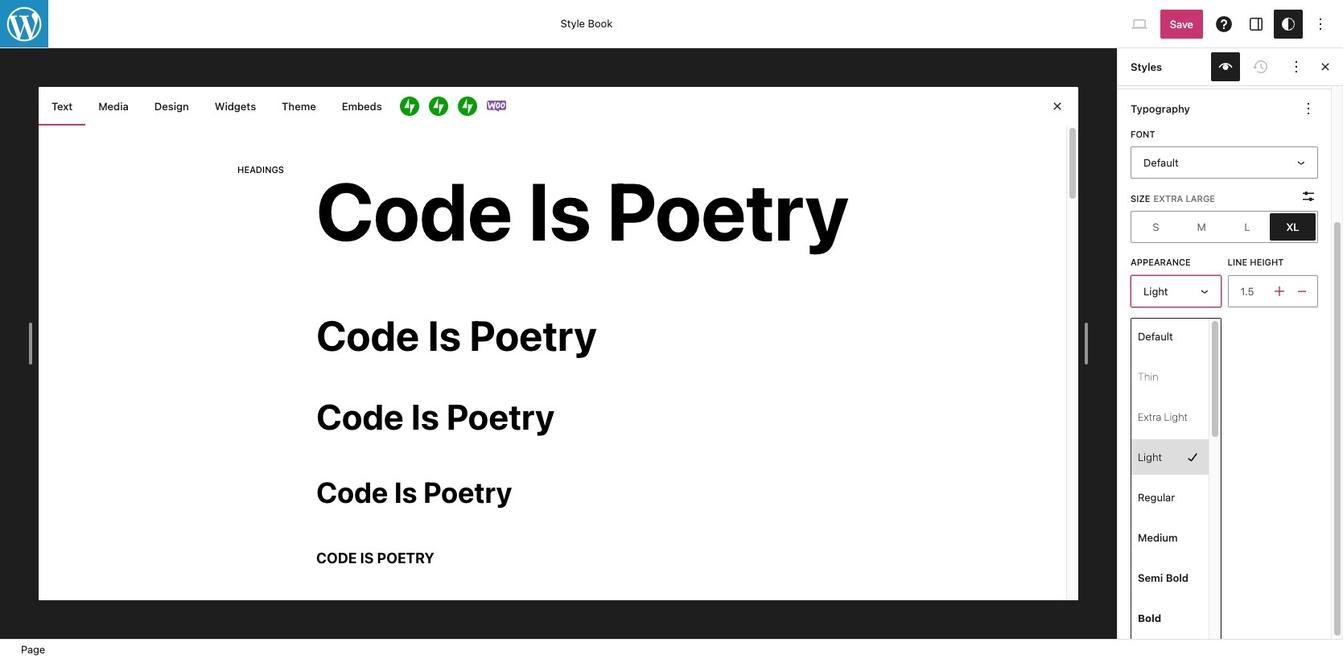 Task type: describe. For each thing, give the bounding box(es) containing it.
regular option
[[1132, 480, 1209, 515]]

text
[[52, 100, 73, 113]]

line
[[1228, 257, 1248, 268]]

font size option group
[[1131, 211, 1319, 243]]

extra light option
[[1132, 399, 1209, 435]]

design
[[154, 100, 189, 113]]

strikethrough image
[[1192, 345, 1211, 365]]

revisions image
[[1252, 57, 1271, 76]]

widgets
[[215, 100, 256, 113]]

xl
[[1287, 220, 1300, 233]]

media button
[[85, 87, 142, 126]]

theme button
[[269, 87, 329, 126]]

help image
[[1215, 14, 1234, 33]]

embeds button
[[329, 87, 395, 126]]

set custom size image
[[1299, 187, 1319, 206]]

semi bold option
[[1132, 560, 1209, 596]]

theme
[[282, 100, 316, 113]]

s
[[1153, 220, 1160, 233]]

default
[[1138, 330, 1173, 343]]

text button
[[39, 87, 85, 126]]

close style book image
[[1048, 97, 1067, 116]]

style book element
[[39, 87, 1079, 601]]

light for 'light' popup button
[[1144, 285, 1168, 298]]

Line height number field
[[1228, 275, 1270, 307]]

close styles image
[[1316, 57, 1335, 76]]

site icon image
[[0, 0, 50, 50]]

Large button
[[1225, 214, 1270, 241]]

thin option
[[1132, 359, 1209, 394]]

editor top bar region
[[0, 0, 1344, 48]]

settings image
[[1247, 14, 1266, 33]]

styles image
[[1279, 14, 1298, 33]]

forms image
[[400, 97, 419, 116]]

grow image
[[458, 97, 477, 116]]

0 vertical spatial extra
[[1154, 193, 1184, 203]]

extra inside "option"
[[1138, 410, 1162, 423]]

1 horizontal spatial bold
[[1166, 571, 1189, 584]]

semi
[[1138, 571, 1163, 584]]

embeds
[[342, 100, 382, 113]]

regular
[[1138, 491, 1175, 504]]

default option
[[1132, 319, 1209, 354]]

size extra large element
[[1131, 192, 1215, 205]]

Medium button
[[1179, 214, 1225, 241]]



Task type: vqa. For each thing, say whether or not it's contained in the screenshot.
Style on the top left
yes



Task type: locate. For each thing, give the bounding box(es) containing it.
extra right size
[[1154, 193, 1184, 203]]

light inside popup button
[[1144, 285, 1168, 298]]

earn image
[[429, 97, 448, 116]]

book
[[588, 17, 613, 30]]

extra
[[1154, 193, 1184, 203], [1138, 410, 1162, 423]]

bold
[[1166, 571, 1189, 584], [1138, 612, 1162, 624]]

bold option
[[1132, 600, 1209, 636]]

large
[[1186, 193, 1215, 203]]

2 vertical spatial light
[[1138, 451, 1162, 463]]

tab list containing text
[[39, 87, 1079, 126]]

light inside "option"
[[1164, 410, 1188, 423]]

extra light
[[1138, 410, 1188, 423]]

thin
[[1138, 370, 1159, 383]]

1 vertical spatial light
[[1164, 410, 1188, 423]]

Extra Large button
[[1270, 214, 1316, 241]]

light
[[1144, 285, 1168, 298], [1164, 410, 1188, 423], [1138, 451, 1162, 463]]

page
[[21, 643, 45, 656]]

media
[[98, 100, 129, 113]]

medium
[[1138, 531, 1178, 544]]

m
[[1197, 220, 1206, 233]]

size extra large
[[1131, 193, 1215, 203]]

styles
[[1131, 60, 1163, 73]]

light down appearance
[[1144, 285, 1168, 298]]

semi bold
[[1138, 571, 1189, 584]]

light up "light" option
[[1164, 410, 1188, 423]]

typography options image
[[1299, 99, 1319, 118]]

options image
[[1311, 14, 1331, 33]]

bold right semi
[[1166, 571, 1189, 584]]

increment image
[[1270, 282, 1290, 301]]

styles actions menu bar
[[1131, 52, 1311, 81]]

light option
[[1132, 439, 1209, 475]]

design button
[[142, 87, 202, 126]]

0 vertical spatial bold
[[1166, 571, 1189, 584]]

medium option
[[1132, 520, 1209, 555]]

light up regular
[[1138, 451, 1162, 463]]

font
[[1131, 129, 1156, 139]]

save
[[1170, 17, 1194, 30]]

style book
[[561, 17, 613, 30]]

Small button
[[1133, 214, 1179, 241]]

typography
[[1131, 102, 1190, 115]]

bold down semi
[[1138, 612, 1162, 624]]

style
[[561, 17, 585, 30]]

more image
[[1287, 57, 1306, 76]]

1 vertical spatial extra
[[1138, 410, 1162, 423]]

decoration
[[1131, 321, 1190, 331]]

widgets button
[[202, 87, 269, 126]]

appearance
[[1131, 257, 1191, 268]]

1 vertical spatial bold
[[1138, 612, 1162, 624]]

extra down thin on the bottom of page
[[1138, 410, 1162, 423]]

line height
[[1228, 257, 1284, 268]]

height
[[1250, 257, 1284, 268]]

view image
[[1130, 14, 1149, 33]]

decrement image
[[1293, 282, 1312, 301]]

0 vertical spatial light
[[1144, 285, 1168, 298]]

tab list
[[39, 87, 1079, 126]]

save button
[[1161, 9, 1203, 38]]

light button
[[1131, 275, 1222, 307]]

0 horizontal spatial bold
[[1138, 612, 1162, 624]]

appearance list box
[[1131, 318, 1222, 640]]

woocommerce image
[[487, 97, 506, 116]]

light for "light" option
[[1138, 451, 1162, 463]]

style book image
[[1216, 57, 1236, 76]]

size
[[1131, 193, 1151, 203]]

l
[[1245, 220, 1251, 233]]

light inside option
[[1138, 451, 1162, 463]]



